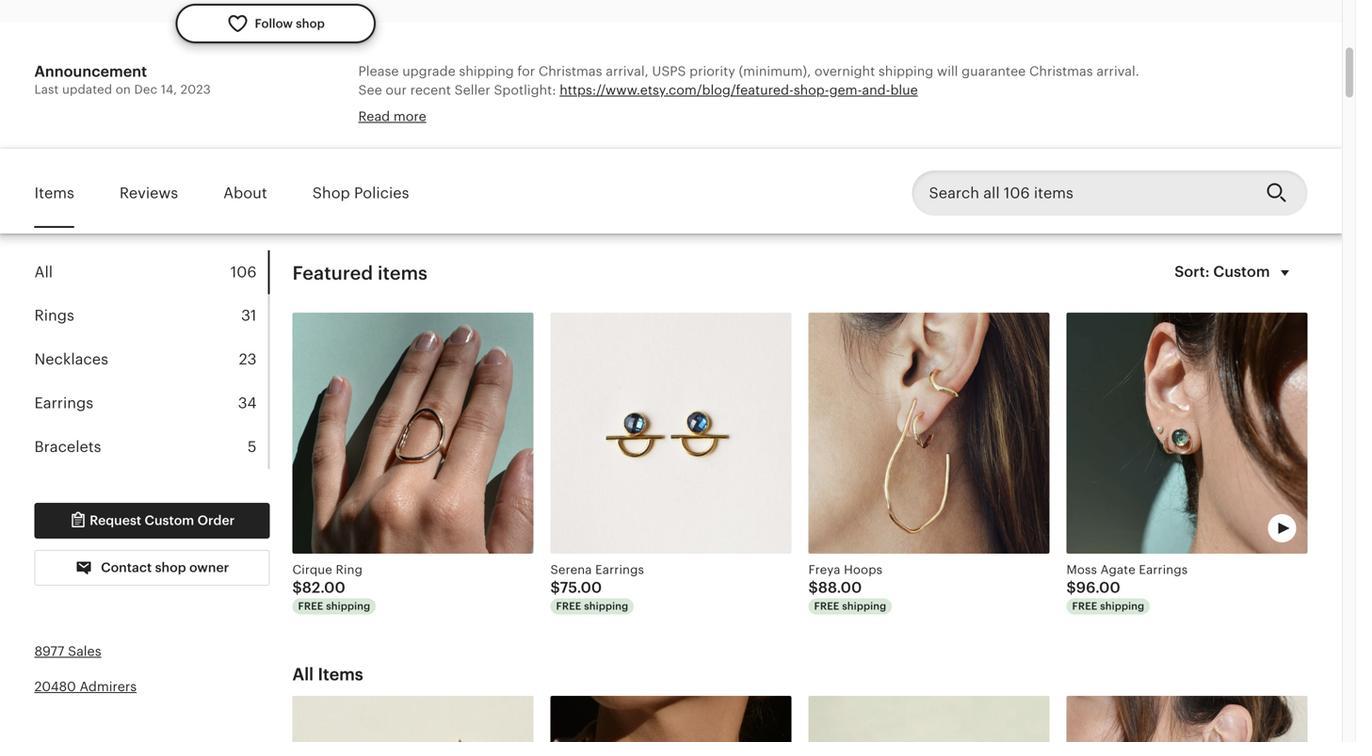 Task type: vqa. For each thing, say whether or not it's contained in the screenshot.
3rd Quick Shop from the right
no



Task type: describe. For each thing, give the bounding box(es) containing it.
https://www.etsy.com/blog/featured-shop-gem-and-blue link
[[560, 82, 918, 97]]

pearl hoops image
[[293, 696, 534, 743]]

moss agate earrings image
[[1067, 313, 1308, 554]]

updates,
[[801, 119, 856, 134]]

sales
[[68, 644, 101, 659]]

5
[[248, 439, 257, 455]]

usps
[[652, 64, 686, 79]]

sections tab list
[[34, 250, 270, 469]]

serena
[[551, 563, 592, 577]]

request
[[90, 513, 141, 528]]

arrival,
[[606, 64, 649, 79]]

seller
[[455, 82, 491, 97]]

for inside please upgrade shipping for christmas arrival, usps priority (minimum), overnight shipping will guarantee christmas arrival. see our recent seller spotlight: https://www.etsy.com/blog/featured-shop-gem-and-blue
[[518, 64, 535, 79]]

serena earrings image
[[551, 313, 792, 554]]

shop policies link
[[313, 171, 409, 215]]

shop-
[[794, 82, 830, 97]]

free for 88.00
[[815, 601, 840, 612]]

announcement last updated on dec 14, 2023
[[34, 63, 211, 97]]

all for all items
[[293, 665, 314, 685]]

about
[[223, 184, 267, 201]]

featured
[[293, 262, 373, 284]]

shipping inside moss agate earrings $ 96.00 free shipping
[[1101, 601, 1145, 612]]

spotlight:
[[494, 82, 556, 97]]

88.00
[[819, 579, 863, 596]]

earrings inside moss agate earrings $ 96.00 free shipping
[[1140, 563, 1188, 577]]

34
[[238, 395, 257, 412]]

shipping inside serena earrings $ 75.00 free shipping
[[584, 601, 629, 612]]

1 horizontal spatial on
[[421, 119, 437, 134]]

shipping inside cirque ring $ 82.00 free shipping
[[326, 601, 371, 612]]

policies
[[354, 184, 409, 201]]

announcement
[[34, 63, 147, 80]]

reviews link
[[120, 171, 178, 215]]

read more
[[359, 109, 427, 124]]

more
[[394, 109, 427, 124]]

overnight
[[815, 64, 876, 79]]

contact shop owner
[[98, 560, 229, 575]]

us
[[403, 119, 417, 134]]

dec
[[134, 83, 158, 97]]

shipping up blue
[[879, 64, 934, 79]]

moss
[[1067, 563, 1098, 577]]

guarantee
[[962, 64, 1026, 79]]

agate
[[1101, 563, 1136, 577]]

shop for contact
[[155, 560, 186, 575]]

20480 admirers
[[34, 679, 137, 694]]

upgrade
[[403, 64, 456, 79]]

rings
[[34, 307, 74, 324]]

earrings inside sections tab list
[[34, 395, 93, 412]]

follow shop button
[[176, 4, 376, 44]]

$ for 88.00
[[809, 579, 819, 596]]

raw stone pearl necklace image
[[551, 696, 792, 743]]

all items
[[293, 665, 364, 685]]

read
[[359, 109, 390, 124]]

https://www.etsy.com/blog/featured-
[[560, 82, 794, 97]]

cirque ring $ 82.00 free shipping
[[293, 563, 371, 612]]

1 horizontal spatial for
[[780, 119, 798, 134]]

$ for 82.00
[[293, 579, 302, 596]]

serena earrings $ 75.00 free shipping
[[551, 563, 645, 612]]

bracelets
[[34, 439, 101, 455]]

8977 sales
[[34, 644, 101, 659]]

https://www.instagram.com/gemandblue/
[[511, 119, 776, 134]]

ring
[[336, 563, 363, 577]]

cirque ring image
[[293, 313, 534, 554]]

sales.
[[973, 119, 1009, 134]]

earrings inside serena earrings $ 75.00 free shipping
[[596, 563, 645, 577]]

all for all
[[34, 264, 53, 281]]

custom for sort:
[[1214, 263, 1271, 280]]

tab containing rings
[[34, 294, 268, 338]]

arrival.
[[1097, 64, 1140, 79]]

admirers
[[80, 679, 137, 694]]

designs,
[[889, 119, 942, 134]]

shop policies
[[313, 184, 409, 201]]

follow shop
[[255, 17, 325, 31]]

follow for follow us on instagram: https://www.instagram.com/gemandblue/  for updates, new designs, and sales.
[[359, 119, 399, 134]]

14,
[[161, 83, 177, 97]]

freya hoops image
[[809, 313, 1050, 554]]

follow for follow shop
[[255, 17, 293, 31]]

freya hoops $ 88.00 free shipping
[[809, 563, 887, 612]]

(minimum),
[[739, 64, 811, 79]]

custom for request
[[145, 513, 194, 528]]



Task type: locate. For each thing, give the bounding box(es) containing it.
0 horizontal spatial for
[[518, 64, 535, 79]]

shipping down 96.00
[[1101, 601, 1145, 612]]

$ down freya
[[809, 579, 819, 596]]

gem-
[[830, 82, 863, 97]]

read more link
[[359, 109, 427, 124]]

free down 88.00
[[815, 601, 840, 612]]

sort:
[[1175, 263, 1210, 280]]

and-
[[863, 82, 891, 97]]

1 $ from the left
[[293, 579, 302, 596]]

earrings
[[34, 395, 93, 412], [596, 563, 645, 577], [1140, 563, 1188, 577]]

and
[[946, 119, 970, 134]]

1 horizontal spatial custom
[[1214, 263, 1271, 280]]

0 vertical spatial items
[[34, 184, 74, 201]]

4 $ from the left
[[1067, 579, 1077, 596]]

tab containing earrings
[[34, 382, 268, 425]]

custom left "order" in the left bottom of the page
[[145, 513, 194, 528]]

christmas
[[539, 64, 603, 79], [1030, 64, 1094, 79]]

2023
[[181, 83, 211, 97]]

0 horizontal spatial christmas
[[539, 64, 603, 79]]

8977
[[34, 644, 64, 659]]

0 vertical spatial follow
[[255, 17, 293, 31]]

earrings right agate
[[1140, 563, 1188, 577]]

free
[[298, 601, 324, 612], [556, 601, 582, 612], [815, 601, 840, 612], [1073, 601, 1098, 612]]

2 $ from the left
[[551, 579, 560, 596]]

freya
[[809, 563, 841, 577]]

1 horizontal spatial shop
[[296, 17, 325, 31]]

0 horizontal spatial shop
[[155, 560, 186, 575]]

shop
[[296, 17, 325, 31], [155, 560, 186, 575]]

3 $ from the left
[[809, 579, 819, 596]]

tab containing bracelets
[[34, 425, 268, 469]]

contact
[[101, 560, 152, 575]]

for up spotlight:
[[518, 64, 535, 79]]

0 vertical spatial for
[[518, 64, 535, 79]]

20480
[[34, 679, 76, 694]]

all
[[34, 264, 53, 281], [293, 665, 314, 685]]

4 free from the left
[[1073, 601, 1098, 612]]

last
[[34, 83, 59, 97]]

shipping down 82.00
[[326, 601, 371, 612]]

106
[[231, 264, 257, 281]]

free inside freya hoops $ 88.00 free shipping
[[815, 601, 840, 612]]

items
[[378, 262, 428, 284]]

shipping inside freya hoops $ 88.00 free shipping
[[843, 601, 887, 612]]

0 vertical spatial shop
[[296, 17, 325, 31]]

$ inside cirque ring $ 82.00 free shipping
[[293, 579, 302, 596]]

christmas up spotlight:
[[539, 64, 603, 79]]

shipping
[[459, 64, 514, 79], [879, 64, 934, 79], [326, 601, 371, 612], [584, 601, 629, 612], [843, 601, 887, 612], [1101, 601, 1145, 612]]

23
[[239, 351, 257, 368]]

about link
[[223, 171, 267, 215]]

christmas left arrival.
[[1030, 64, 1094, 79]]

contact shop owner button
[[34, 550, 270, 586]]

all inside tab
[[34, 264, 53, 281]]

items link
[[34, 171, 74, 215]]

1 tab from the top
[[34, 250, 268, 294]]

0 vertical spatial custom
[[1214, 263, 1271, 280]]

$ for 75.00
[[551, 579, 560, 596]]

free down 75.00
[[556, 601, 582, 612]]

3 tab from the top
[[34, 338, 268, 382]]

hoops
[[844, 563, 883, 577]]

1 free from the left
[[298, 601, 324, 612]]

82.00
[[302, 579, 346, 596]]

1 vertical spatial shop
[[155, 560, 186, 575]]

1 horizontal spatial follow
[[359, 119, 399, 134]]

1 vertical spatial for
[[780, 119, 798, 134]]

all up rings
[[34, 264, 53, 281]]

$ down moss
[[1067, 579, 1077, 596]]

shop for follow
[[296, 17, 325, 31]]

all down 82.00
[[293, 665, 314, 685]]

updated
[[62, 83, 112, 97]]

follow us on instagram: https://www.instagram.com/gemandblue/  for updates, new designs, and sales.
[[359, 119, 1009, 134]]

sort: custom button
[[1164, 250, 1308, 296]]

0 horizontal spatial follow
[[255, 17, 293, 31]]

free down 96.00
[[1073, 601, 1098, 612]]

31
[[241, 307, 257, 324]]

items
[[34, 184, 74, 201], [318, 665, 364, 685]]

$ down cirque
[[293, 579, 302, 596]]

tab containing all
[[34, 250, 268, 294]]

1 christmas from the left
[[539, 64, 603, 79]]

necklaces
[[34, 351, 108, 368]]

$
[[293, 579, 302, 596], [551, 579, 560, 596], [809, 579, 819, 596], [1067, 579, 1077, 596]]

on inside announcement last updated on dec 14, 2023
[[116, 83, 131, 97]]

blue
[[891, 82, 918, 97]]

request custom order link
[[34, 503, 270, 539]]

please upgrade shipping for christmas arrival, usps priority (minimum), overnight shipping will guarantee christmas arrival. see our recent seller spotlight: https://www.etsy.com/blog/featured-shop-gem-and-blue
[[359, 64, 1140, 97]]

free for 82.00
[[298, 601, 324, 612]]

1 horizontal spatial christmas
[[1030, 64, 1094, 79]]

tab
[[34, 250, 268, 294], [34, 294, 268, 338], [34, 338, 268, 382], [34, 382, 268, 425], [34, 425, 268, 469]]

free inside moss agate earrings $ 96.00 free shipping
[[1073, 601, 1098, 612]]

custom
[[1214, 263, 1271, 280], [145, 513, 194, 528]]

shipping down 75.00
[[584, 601, 629, 612]]

75.00
[[560, 579, 602, 596]]

shop
[[313, 184, 350, 201]]

8977 sales link
[[34, 644, 101, 659]]

free inside serena earrings $ 75.00 free shipping
[[556, 601, 582, 612]]

moss agate earrings $ 96.00 free shipping
[[1067, 563, 1188, 612]]

will
[[937, 64, 959, 79]]

on left dec
[[116, 83, 131, 97]]

follow inside button
[[255, 17, 293, 31]]

0 horizontal spatial items
[[34, 184, 74, 201]]

$ inside freya hoops $ 88.00 free shipping
[[809, 579, 819, 596]]

recent
[[410, 82, 451, 97]]

2 tab from the top
[[34, 294, 268, 338]]

tab containing necklaces
[[34, 338, 268, 382]]

1 vertical spatial on
[[421, 119, 437, 134]]

1 vertical spatial custom
[[145, 513, 194, 528]]

please
[[359, 64, 399, 79]]

our
[[386, 82, 407, 97]]

0 horizontal spatial earrings
[[34, 395, 93, 412]]

2 free from the left
[[556, 601, 582, 612]]

free down 82.00
[[298, 601, 324, 612]]

0 horizontal spatial custom
[[145, 513, 194, 528]]

request custom order
[[86, 513, 235, 528]]

on right us
[[421, 119, 437, 134]]

instagram:
[[440, 119, 508, 134]]

see
[[359, 82, 382, 97]]

order
[[197, 513, 235, 528]]

earrings up 75.00
[[596, 563, 645, 577]]

$ inside moss agate earrings $ 96.00 free shipping
[[1067, 579, 1077, 596]]

1 vertical spatial follow
[[359, 119, 399, 134]]

custom inside 'dropdown button'
[[1214, 263, 1271, 280]]

owner
[[189, 560, 229, 575]]

4 tab from the top
[[34, 382, 268, 425]]

0 horizontal spatial on
[[116, 83, 131, 97]]

free inside cirque ring $ 82.00 free shipping
[[298, 601, 324, 612]]

2 horizontal spatial earrings
[[1140, 563, 1188, 577]]

1 vertical spatial all
[[293, 665, 314, 685]]

shipping down 88.00
[[843, 601, 887, 612]]

cirque
[[293, 563, 333, 577]]

1 horizontal spatial all
[[293, 665, 314, 685]]

custom right sort:
[[1214, 263, 1271, 280]]

0 horizontal spatial all
[[34, 264, 53, 281]]

0 vertical spatial all
[[34, 264, 53, 281]]

3 free from the left
[[815, 601, 840, 612]]

$ down serena
[[551, 579, 560, 596]]

sort: custom
[[1175, 263, 1271, 280]]

0 vertical spatial on
[[116, 83, 131, 97]]

$ inside serena earrings $ 75.00 free shipping
[[551, 579, 560, 596]]

earrings up bracelets
[[34, 395, 93, 412]]

shipping up seller
[[459, 64, 514, 79]]

2 christmas from the left
[[1030, 64, 1094, 79]]

reviews
[[120, 184, 178, 201]]

new
[[860, 119, 886, 134]]

for left updates,
[[780, 119, 798, 134]]

wavy cuff image
[[809, 696, 1050, 743]]

1 horizontal spatial earrings
[[596, 563, 645, 577]]

1 vertical spatial items
[[318, 665, 364, 685]]

pillar pearl earrings image
[[1067, 696, 1308, 743]]

96.00
[[1077, 579, 1121, 596]]

5 tab from the top
[[34, 425, 268, 469]]

free for 75.00
[[556, 601, 582, 612]]

20480 admirers link
[[34, 679, 137, 694]]

1 horizontal spatial items
[[318, 665, 364, 685]]

Search all 106 items text field
[[913, 171, 1252, 216]]

priority
[[690, 64, 736, 79]]

for
[[518, 64, 535, 79], [780, 119, 798, 134]]

featured items
[[293, 262, 428, 284]]



